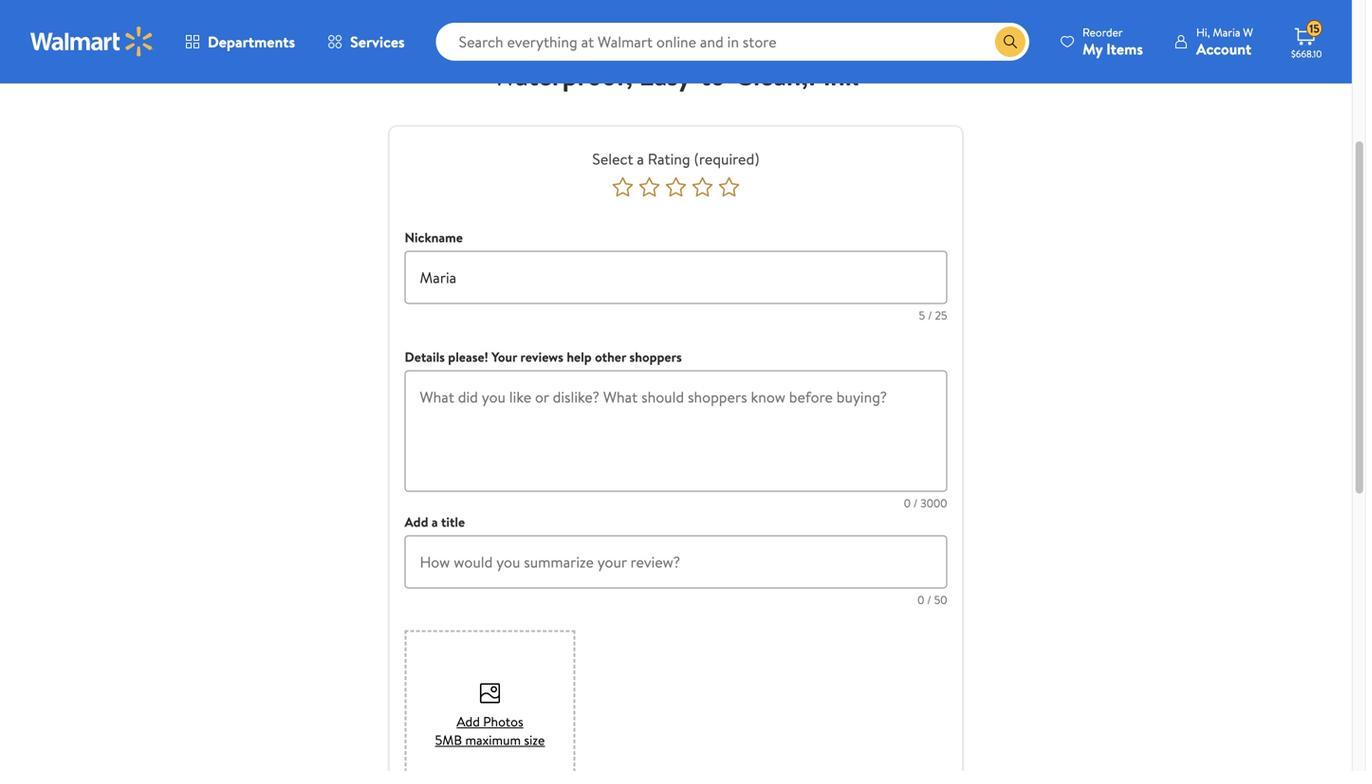 Task type: locate. For each thing, give the bounding box(es) containing it.
2 vertical spatial /
[[927, 592, 932, 608]]

add
[[405, 513, 429, 531], [457, 713, 480, 731]]

0 for add a title
[[918, 592, 925, 608]]

1 vertical spatial add
[[457, 713, 480, 731]]

1 vertical spatial /
[[914, 495, 918, 512]]

1 horizontal spatial 0
[[918, 592, 925, 608]]

select a rating (required)
[[593, 149, 760, 169]]

walmart image
[[30, 27, 154, 57]]

hi,
[[1197, 24, 1211, 40]]

maria
[[1213, 24, 1241, 40]]

reorder
[[1083, 24, 1123, 40]]

/ left 3000
[[914, 495, 918, 512]]

0 vertical spatial a
[[637, 149, 644, 169]]

Details please! Your reviews help other shoppers text field
[[405, 371, 948, 492]]

5
[[919, 307, 926, 324]]

0 horizontal spatial 0
[[904, 495, 911, 512]]

add inside add photos 5mb maximum size
[[457, 713, 480, 731]]

details
[[405, 348, 445, 366]]

/ left 50
[[927, 592, 932, 608]]

please!
[[448, 348, 489, 366]]

a
[[637, 149, 644, 169], [432, 513, 438, 531]]

1 horizontal spatial add
[[457, 713, 480, 731]]

help
[[567, 348, 592, 366]]

/
[[928, 307, 933, 324], [914, 495, 918, 512], [927, 592, 932, 608]]

search icon image
[[1003, 34, 1018, 49]]

title
[[441, 513, 465, 531]]

add left photos
[[457, 713, 480, 731]]

add left title
[[405, 513, 429, 531]]

a for select
[[637, 149, 644, 169]]

0 horizontal spatial a
[[432, 513, 438, 531]]

0 horizontal spatial add
[[405, 513, 429, 531]]

a left title
[[432, 513, 438, 531]]

Walmart Site-Wide search field
[[436, 23, 1030, 61]]

hi, maria w account
[[1197, 24, 1254, 59]]

1 vertical spatial 0
[[918, 592, 925, 608]]

5 / 25
[[919, 307, 948, 324]]

Search search field
[[436, 23, 1030, 61]]

0 vertical spatial /
[[928, 307, 933, 324]]

other
[[595, 348, 626, 366]]

select
[[593, 149, 634, 169]]

0 left 3000
[[904, 495, 911, 512]]

0 left 50
[[918, 592, 925, 608]]

1 vertical spatial a
[[432, 513, 438, 531]]

services button
[[311, 19, 421, 65]]

items
[[1107, 38, 1144, 59]]

/ right 5
[[928, 307, 933, 324]]

a right select
[[637, 149, 644, 169]]

0
[[904, 495, 911, 512], [918, 592, 925, 608]]

0 vertical spatial 0
[[904, 495, 911, 512]]

1 horizontal spatial a
[[637, 149, 644, 169]]

0 vertical spatial add
[[405, 513, 429, 531]]

nickname
[[405, 228, 463, 247]]

size
[[524, 731, 545, 750]]

3000
[[921, 495, 948, 512]]



Task type: vqa. For each thing, say whether or not it's contained in the screenshot.
Sauvignon inside the $8.98 35.4 ¢/fl oz Bogle Cabernet Sauvignon Wine, California, 750ml Glass Bottle, 14.5% ABV, 5- 5oz Servings
no



Task type: describe. For each thing, give the bounding box(es) containing it.
departments
[[208, 31, 295, 52]]

Add a title text field
[[405, 536, 948, 589]]

50
[[935, 592, 948, 608]]

write a review for sejoy cordless water flosser dental teeth cleaner, professional 270ml tank usb rechargeable dental oral irrigator for home and travel, 5 modes 5 jet tips, ipx7 waterproof, easy-to-clean,pink element
[[433, 0, 919, 104]]

/ for your
[[914, 495, 918, 512]]

shoppers
[[630, 348, 682, 366]]

(required)
[[694, 149, 760, 169]]

0 for details please! your reviews help other shoppers
[[904, 495, 911, 512]]

0 / 3000
[[904, 495, 948, 512]]

add photos 5mb maximum size
[[435, 713, 545, 750]]

reviews
[[521, 348, 564, 366]]

$668.10
[[1292, 47, 1322, 60]]

add for photos
[[457, 713, 480, 731]]

my
[[1083, 38, 1103, 59]]

add a title
[[405, 513, 465, 531]]

departments button
[[169, 19, 311, 65]]

account
[[1197, 38, 1252, 59]]

25
[[935, 307, 948, 324]]

add for a
[[405, 513, 429, 531]]

photos
[[483, 713, 524, 731]]

0 / 50
[[918, 592, 948, 608]]

reorder my items
[[1083, 24, 1144, 59]]

your
[[492, 348, 517, 366]]

a for add
[[432, 513, 438, 531]]

Nickname text field
[[405, 251, 948, 304]]

/ for title
[[927, 592, 932, 608]]

5mb
[[435, 731, 462, 750]]

services
[[350, 31, 405, 52]]

15
[[1310, 21, 1320, 37]]

w
[[1244, 24, 1254, 40]]

details please! your reviews help other shoppers
[[405, 348, 682, 366]]

maximum
[[465, 731, 521, 750]]

rating
[[648, 149, 691, 169]]



